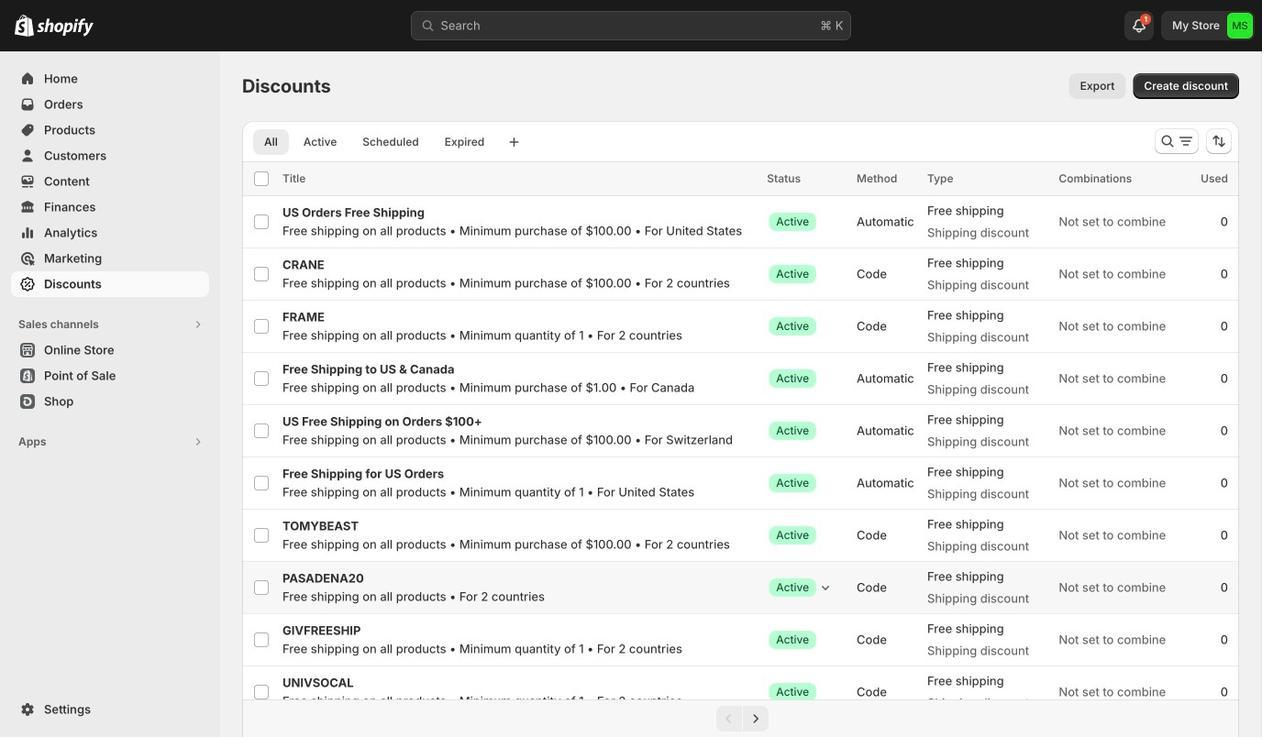 Task type: describe. For each thing, give the bounding box(es) containing it.
my store image
[[1227, 13, 1253, 39]]



Task type: locate. For each thing, give the bounding box(es) containing it.
tab list
[[250, 128, 499, 155]]

0 horizontal spatial shopify image
[[15, 14, 34, 36]]

pagination element
[[242, 700, 1239, 738]]

1 horizontal spatial shopify image
[[37, 18, 94, 36]]

shopify image
[[15, 14, 34, 36], [37, 18, 94, 36]]



Task type: vqa. For each thing, say whether or not it's contained in the screenshot.
the rightmost Shopify image
yes



